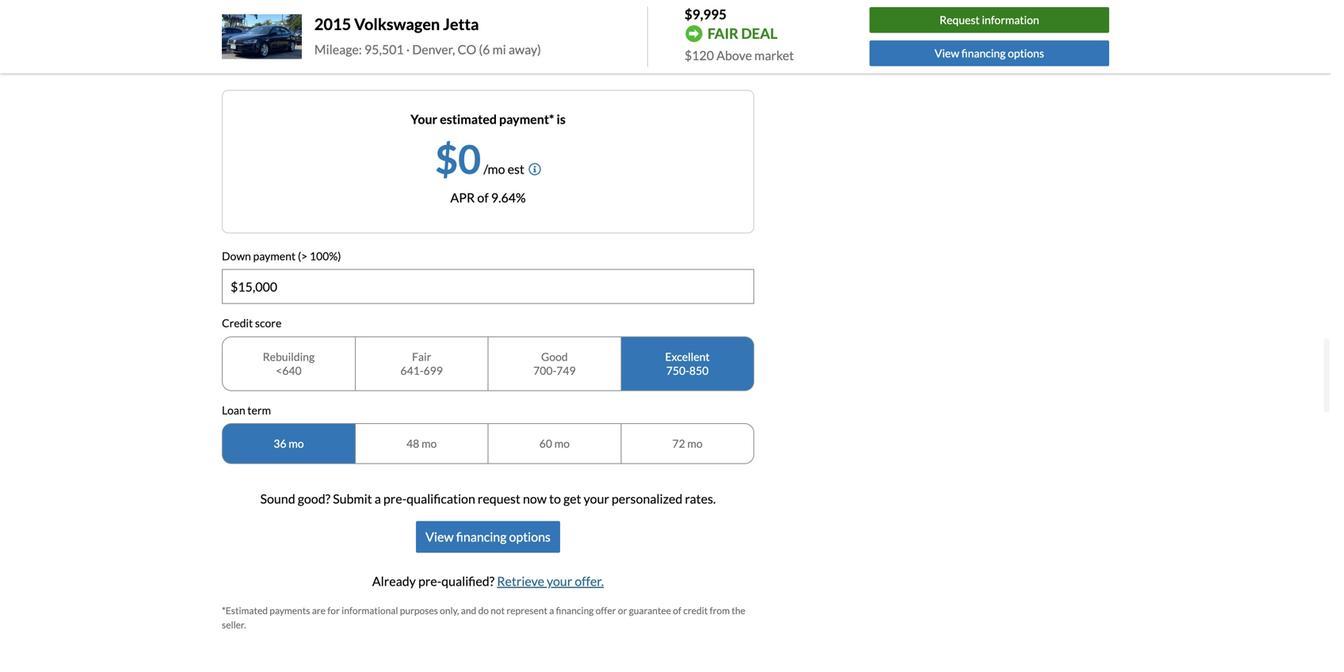 Task type: locate. For each thing, give the bounding box(es) containing it.
your right get
[[584, 491, 610, 507]]

641-
[[401, 364, 424, 377]]

1 horizontal spatial view
[[935, 46, 960, 60]]

financing down request information button
[[962, 46, 1006, 60]]

apr of 9.64%
[[451, 190, 526, 205]]

1 horizontal spatial pre-
[[384, 491, 407, 507]]

·
[[407, 41, 410, 57]]

guarantee
[[629, 605, 672, 617]]

retrieve your offer. link
[[497, 574, 604, 589]]

financing left offer
[[556, 605, 594, 617]]

0 vertical spatial your
[[584, 491, 610, 507]]

0 horizontal spatial of
[[478, 190, 489, 205]]

qualified
[[296, 24, 344, 39]]

financing down sound good? submit a pre-qualification request now to get your personalized rates.
[[456, 529, 507, 545]]

mo right 36
[[289, 437, 304, 450]]

a right submit
[[375, 491, 381, 507]]

0 vertical spatial options
[[1008, 46, 1045, 60]]

co
[[458, 41, 477, 57]]

view for the bottommost view financing options button
[[426, 529, 454, 545]]

personalized left ·
[[334, 51, 405, 67]]

3 mo from the left
[[555, 437, 570, 450]]

view
[[935, 46, 960, 60], [426, 529, 454, 545]]

pre- right submit
[[384, 491, 407, 507]]

1 mo from the left
[[289, 437, 304, 450]]

1 vertical spatial a
[[550, 605, 554, 617]]

0 horizontal spatial view
[[426, 529, 454, 545]]

750-
[[667, 364, 690, 377]]

1 horizontal spatial your
[[584, 491, 610, 507]]

4 mo from the left
[[688, 437, 703, 450]]

view financing options button down sound good? submit a pre-qualification request now to get your personalized rates.
[[416, 521, 561, 553]]

view financing options
[[935, 46, 1045, 60], [426, 529, 551, 545]]

0 horizontal spatial view financing options
[[426, 529, 551, 545]]

1 vertical spatial view financing options
[[426, 529, 551, 545]]

only,
[[440, 605, 459, 617]]

0 vertical spatial pre-
[[273, 24, 296, 39]]

view financing options for the bottommost view financing options button
[[426, 529, 551, 545]]

from
[[710, 605, 730, 617]]

mo right 60
[[555, 437, 570, 450]]

already
[[372, 574, 416, 589]]

1 vertical spatial view
[[426, 529, 454, 545]]

of left "credit"
[[673, 605, 682, 617]]

options
[[1008, 46, 1045, 60], [509, 529, 551, 545]]

0 horizontal spatial financing
[[456, 529, 507, 545]]

your estimated payment* is
[[411, 111, 566, 127]]

to
[[550, 491, 561, 507]]

9.64%
[[491, 190, 526, 205]]

0 vertical spatial financing
[[962, 46, 1006, 60]]

1 vertical spatial of
[[673, 605, 682, 617]]

$0 /mo est
[[435, 135, 525, 182]]

view down request
[[935, 46, 960, 60]]

financing
[[962, 46, 1006, 60], [456, 529, 507, 545], [556, 605, 594, 617]]

0 horizontal spatial your
[[547, 574, 573, 589]]

view financing options down sound good? submit a pre-qualification request now to get your personalized rates.
[[426, 529, 551, 545]]

1 vertical spatial options
[[509, 529, 551, 545]]

1 horizontal spatial view financing options
[[935, 46, 1045, 60]]

the
[[732, 605, 746, 617]]

0 vertical spatial view
[[935, 46, 960, 60]]

1 horizontal spatial personalized
[[612, 491, 683, 507]]

100%)
[[310, 249, 341, 263]]

view financing options button
[[870, 40, 1110, 66], [416, 521, 561, 553]]

1 horizontal spatial options
[[1008, 46, 1045, 60]]

1 vertical spatial your
[[547, 574, 573, 589]]

of inside *estimated payments are for informational purposes only, and do not represent a financing offer or guarantee of credit from the seller.
[[673, 605, 682, 617]]

request information
[[940, 13, 1040, 27]]

0 vertical spatial personalized
[[334, 51, 405, 67]]

1 vertical spatial financing
[[456, 529, 507, 545]]

deal
[[742, 25, 778, 42]]

volkswagen
[[354, 15, 440, 34]]

pre- up the purposes
[[419, 574, 442, 589]]

rebuilding <640
[[263, 350, 315, 377]]

market
[[755, 48, 795, 63]]

1 horizontal spatial of
[[673, 605, 682, 617]]

2 vertical spatial pre-
[[419, 574, 442, 589]]

retrieve
[[497, 574, 545, 589]]

personalized left rates.
[[612, 491, 683, 507]]

already pre-qualified? retrieve your offer.
[[372, 574, 604, 589]]

not
[[491, 605, 505, 617]]

of
[[478, 190, 489, 205], [673, 605, 682, 617]]

payments
[[270, 605, 310, 617]]

view down qualification
[[426, 529, 454, 545]]

options down information
[[1008, 46, 1045, 60]]

down payment (> 100%)
[[222, 249, 341, 263]]

your left offer.
[[547, 574, 573, 589]]

informational
[[342, 605, 398, 617]]

0 vertical spatial view financing options
[[935, 46, 1045, 60]]

0 horizontal spatial options
[[509, 529, 551, 545]]

60 mo
[[540, 437, 570, 450]]

72
[[673, 437, 686, 450]]

0 horizontal spatial pre-
[[273, 24, 296, 39]]

offer.
[[575, 574, 604, 589]]

2 horizontal spatial pre-
[[419, 574, 442, 589]]

1 horizontal spatial financing
[[556, 605, 594, 617]]

excellent
[[666, 350, 710, 363]]

0 horizontal spatial view financing options button
[[416, 521, 561, 553]]

above
[[717, 48, 752, 63]]

view financing options button down request information button
[[870, 40, 1110, 66]]

est
[[508, 161, 525, 177]]

a right represent at bottom left
[[550, 605, 554, 617]]

denver,
[[412, 41, 455, 57]]

mo
[[289, 437, 304, 450], [422, 437, 437, 450], [555, 437, 570, 450], [688, 437, 703, 450]]

loan term
[[222, 403, 271, 417]]

2 horizontal spatial financing
[[962, 46, 1006, 60]]

of right apr
[[478, 190, 489, 205]]

700-
[[534, 364, 557, 377]]

loan
[[222, 403, 245, 417]]

credit
[[222, 316, 253, 330]]

view financing options down request information button
[[935, 46, 1045, 60]]

<640
[[276, 364, 302, 377]]

options for the bottommost view financing options button
[[509, 529, 551, 545]]

2 mo from the left
[[422, 437, 437, 450]]

1 horizontal spatial view financing options button
[[870, 40, 1110, 66]]

credit score
[[222, 316, 282, 330]]

pre- right get on the top left
[[273, 24, 296, 39]]

options down now
[[509, 529, 551, 545]]

$120
[[685, 48, 714, 63]]

0 horizontal spatial a
[[375, 491, 381, 507]]

score
[[255, 316, 282, 330]]

2 vertical spatial financing
[[556, 605, 594, 617]]

down
[[222, 249, 251, 263]]

information
[[982, 13, 1040, 27]]

mo right 48
[[422, 437, 437, 450]]

your
[[411, 111, 438, 127]]

financing for top view financing options button
[[962, 46, 1006, 60]]

mo right 72
[[688, 437, 703, 450]]

1 horizontal spatial a
[[550, 605, 554, 617]]

95,501
[[365, 41, 404, 57]]

pre- for already
[[419, 574, 442, 589]]

seller.
[[222, 619, 246, 631]]

48
[[407, 437, 420, 450]]

view financing options for top view financing options button
[[935, 46, 1045, 60]]

rates.
[[685, 491, 716, 507]]



Task type: vqa. For each thing, say whether or not it's contained in the screenshot.
leftmost New
no



Task type: describe. For each thing, give the bounding box(es) containing it.
represent
[[507, 605, 548, 617]]

jetta
[[443, 15, 479, 34]]

2015
[[315, 15, 351, 34]]

0 vertical spatial view financing options button
[[870, 40, 1110, 66]]

$120 above market
[[685, 48, 795, 63]]

do
[[479, 605, 489, 617]]

request
[[940, 13, 980, 27]]

Down payment (> 100%) text field
[[223, 270, 754, 303]]

72 mo
[[673, 437, 703, 450]]

apr
[[451, 190, 475, 205]]

fair
[[412, 350, 431, 363]]

now
[[523, 491, 547, 507]]

*estimated
[[222, 605, 268, 617]]

mo for 60 mo
[[555, 437, 570, 450]]

real,
[[307, 51, 331, 67]]

749
[[557, 364, 576, 377]]

2015 volkswagen jetta image
[[222, 14, 302, 59]]

payment*
[[500, 111, 555, 127]]

shop with real, personalized rates
[[250, 51, 435, 67]]

are
[[312, 605, 326, 617]]

48 mo
[[407, 437, 437, 450]]

1 vertical spatial view financing options button
[[416, 521, 561, 553]]

36
[[274, 437, 287, 450]]

rates
[[407, 51, 435, 67]]

mileage:
[[315, 41, 362, 57]]

a inside *estimated payments are for informational purposes only, and do not represent a financing offer or guarantee of credit from the seller.
[[550, 605, 554, 617]]

sound
[[260, 491, 295, 507]]

mo for 72 mo
[[688, 437, 703, 450]]

mi
[[493, 41, 506, 57]]

(>
[[298, 249, 308, 263]]

699
[[424, 364, 443, 377]]

good?
[[298, 491, 331, 507]]

2015 volkswagen jetta mileage: 95,501 · denver, co (6 mi away)
[[315, 15, 541, 57]]

shop
[[250, 51, 278, 67]]

sound good? submit a pre-qualification request now to get your personalized rates.
[[260, 491, 716, 507]]

get
[[564, 491, 582, 507]]

excellent 750-850
[[666, 350, 710, 377]]

850
[[690, 364, 709, 377]]

purposes
[[400, 605, 438, 617]]

0 horizontal spatial personalized
[[334, 51, 405, 67]]

request information button
[[870, 7, 1110, 33]]

1 vertical spatial personalized
[[612, 491, 683, 507]]

options for top view financing options button
[[1008, 46, 1045, 60]]

pre- for get
[[273, 24, 296, 39]]

view for top view financing options button
[[935, 46, 960, 60]]

rebuilding
[[263, 350, 315, 363]]

1 vertical spatial pre-
[[384, 491, 407, 507]]

$9,995
[[685, 6, 727, 22]]

get pre-qualified
[[250, 24, 344, 39]]

mo for 36 mo
[[289, 437, 304, 450]]

info circle image
[[529, 163, 541, 175]]

get
[[250, 24, 270, 39]]

good
[[542, 350, 568, 363]]

and
[[461, 605, 477, 617]]

(6
[[479, 41, 490, 57]]

for
[[328, 605, 340, 617]]

with
[[280, 51, 305, 67]]

financing inside *estimated payments are for informational purposes only, and do not represent a financing offer or guarantee of credit from the seller.
[[556, 605, 594, 617]]

request
[[478, 491, 521, 507]]

term
[[248, 403, 271, 417]]

36 mo
[[274, 437, 304, 450]]

0 vertical spatial of
[[478, 190, 489, 205]]

60
[[540, 437, 553, 450]]

fair
[[708, 25, 739, 42]]

qualification
[[407, 491, 476, 507]]

estimated
[[440, 111, 497, 127]]

0 vertical spatial a
[[375, 491, 381, 507]]

fair deal
[[708, 25, 778, 42]]

credit
[[684, 605, 708, 617]]

financing for the bottommost view financing options button
[[456, 529, 507, 545]]

payment
[[253, 249, 296, 263]]

away)
[[509, 41, 541, 57]]

/mo
[[484, 161, 505, 177]]

good 700-749
[[534, 350, 576, 377]]

$0
[[435, 135, 481, 182]]

offer
[[596, 605, 616, 617]]

qualified?
[[442, 574, 495, 589]]

mo for 48 mo
[[422, 437, 437, 450]]

is
[[557, 111, 566, 127]]

*estimated payments are for informational purposes only, and do not represent a financing offer or guarantee of credit from the seller.
[[222, 605, 746, 631]]

or
[[618, 605, 627, 617]]



